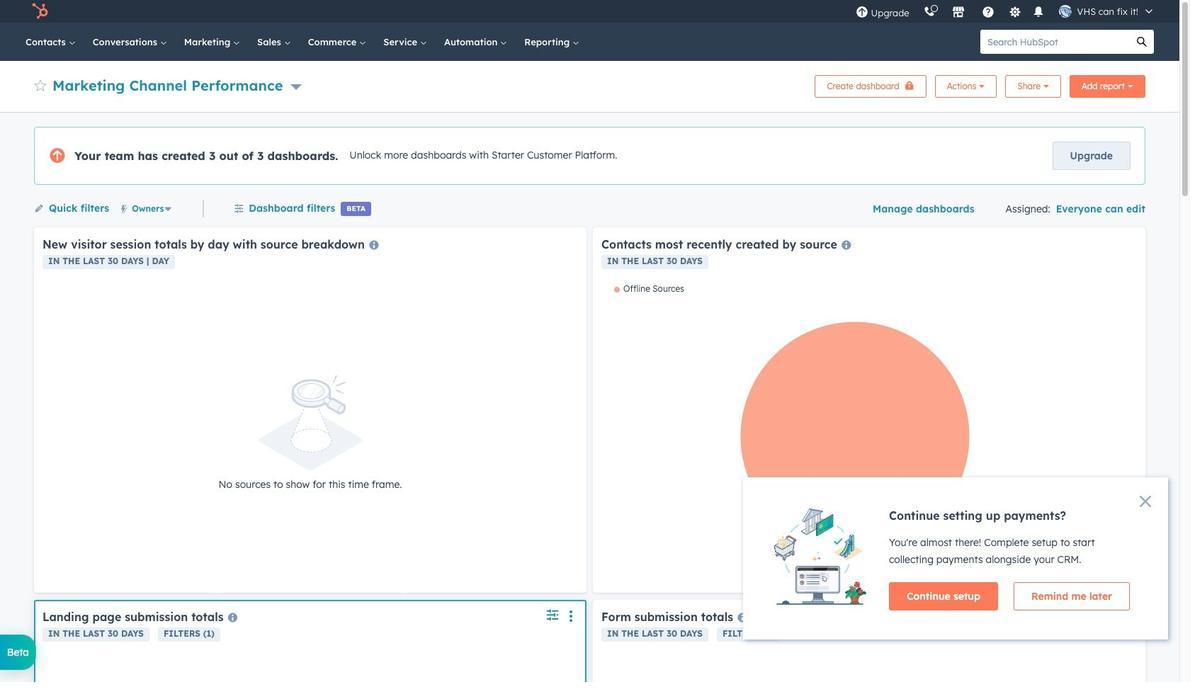 Task type: vqa. For each thing, say whether or not it's contained in the screenshot.
SEARCH DASHBOARDS "Search Box"
no



Task type: describe. For each thing, give the bounding box(es) containing it.
landing page submission totals element
[[34, 600, 587, 682]]

close image
[[1140, 496, 1151, 507]]

form submission totals element
[[593, 600, 1146, 682]]

interactive chart image
[[601, 283, 1137, 584]]

new visitor session totals by day with source breakdown element
[[34, 227, 587, 593]]

ruby anderson image
[[1059, 5, 1072, 18]]

toggle series visibility region
[[614, 283, 684, 294]]

Search HubSpot search field
[[981, 30, 1130, 54]]



Task type: locate. For each thing, give the bounding box(es) containing it.
marketplaces image
[[952, 6, 965, 19]]

contacts most recently created by source element
[[593, 227, 1146, 593]]

banner
[[34, 71, 1146, 98]]

report actions image
[[564, 611, 578, 625]]

menu
[[848, 0, 1163, 23]]



